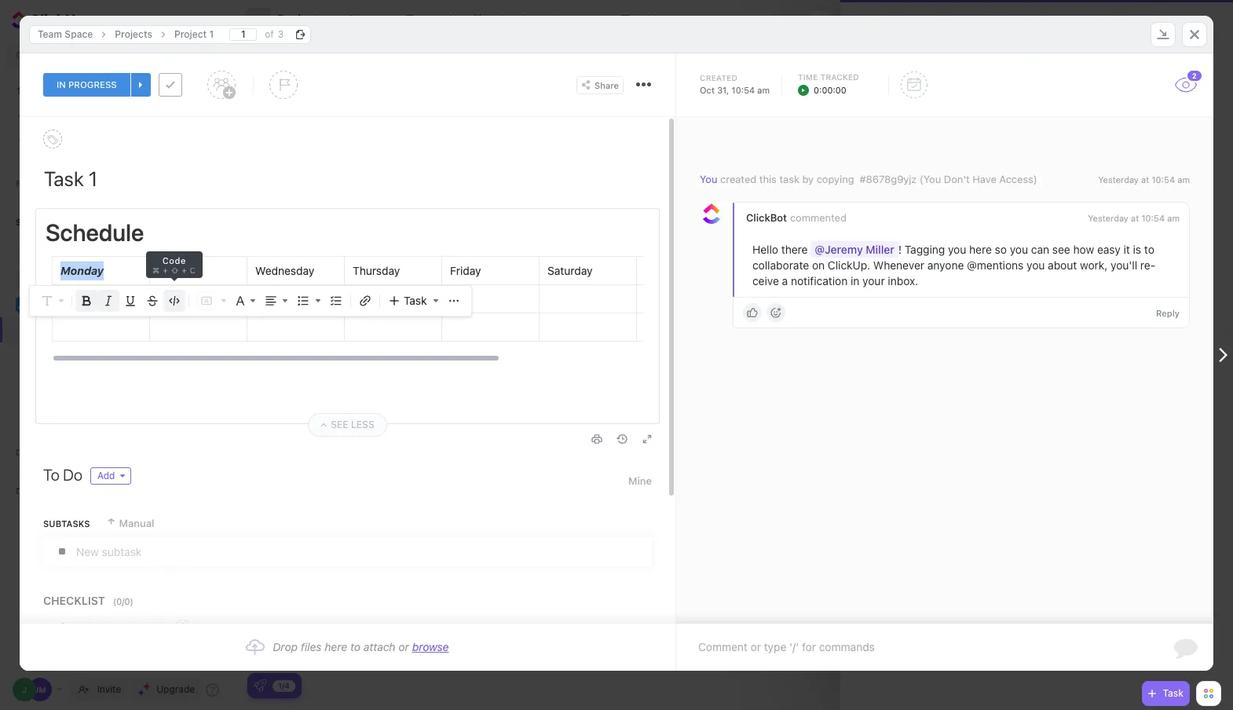 Task type: vqa. For each thing, say whether or not it's contained in the screenshot.
dialog
no



Task type: locate. For each thing, give the bounding box(es) containing it.
a
[[782, 274, 788, 288]]

search up home
[[31, 50, 62, 61]]

1 horizontal spatial search
[[263, 47, 294, 59]]

closed
[[1159, 87, 1194, 97]]

yesterday at 10:54 am down sharing & permissions link
[[1099, 174, 1191, 185]]

new inside 'sidebar' navigation
[[99, 249, 119, 259]]

projects down everything
[[57, 324, 96, 336]]

sidebar navigation
[[0, 0, 237, 710]]

0 horizontal spatial task
[[323, 320, 340, 330]]

new down schedule
[[99, 249, 119, 259]]

friday
[[450, 264, 481, 277]]

you up anyone
[[949, 243, 967, 256]]

1 horizontal spatial in
[[851, 274, 860, 288]]

by
[[803, 173, 814, 185]]

1 vertical spatial share button
[[577, 76, 624, 94]]

notifications
[[39, 107, 100, 120]]

1 vertical spatial 1
[[92, 349, 96, 361]]

team down everything
[[39, 298, 65, 311]]

in up notifications
[[57, 79, 66, 90]]

Set task position in this List number field
[[230, 28, 257, 40]]

10:54 down permissions
[[1152, 174, 1176, 185]]

0 vertical spatial 10:54
[[732, 85, 755, 95]]

+ right ⌘
[[163, 266, 168, 275]]

so
[[995, 243, 1007, 256]]

board
[[422, 13, 452, 26]]

0 horizontal spatial in
[[57, 79, 66, 90]]

task
[[314, 293, 337, 305], [404, 294, 427, 307], [314, 575, 337, 587], [1163, 688, 1184, 699]]

1 horizontal spatial here
[[970, 243, 992, 256]]

0 horizontal spatial at
[[1132, 213, 1140, 223]]

1 horizontal spatial to
[[1145, 243, 1155, 256]]

tagging
[[905, 243, 946, 256]]

project 1 link down everything link
[[0, 343, 205, 368]]

yesterday down sharing
[[1099, 174, 1139, 185]]

0 horizontal spatial to
[[351, 640, 361, 654]]

0 vertical spatial to
[[1145, 243, 1155, 256]]

set priority image
[[269, 71, 298, 99]]

1 vertical spatial project 1 link
[[0, 343, 205, 368]]

10:54 up re
[[1142, 213, 1165, 223]]

team space inside 'sidebar' navigation
[[39, 298, 98, 311]]

see
[[1053, 243, 1071, 256]]

0 horizontal spatial +
[[163, 266, 168, 275]]

team up home
[[38, 28, 62, 40]]

1 vertical spatial here
[[325, 640, 348, 654]]

0 horizontal spatial 1
[[92, 349, 96, 361]]

0 horizontal spatial share
[[595, 80, 619, 90]]

share for share button to the top
[[1188, 14, 1213, 26]]

am for created
[[1178, 174, 1191, 185]]

Search tasks... text field
[[263, 42, 394, 64]]

search
[[263, 47, 294, 59], [31, 50, 62, 61]]

3 inside 'sidebar' navigation
[[216, 350, 221, 360]]

you'll
[[1111, 259, 1138, 272]]

favorites
[[16, 178, 67, 189]]

1 vertical spatial 10:54
[[1152, 174, 1176, 185]]

search inside 'sidebar' navigation
[[31, 50, 62, 61]]

am inside created oct 31, 10:54 am
[[758, 85, 770, 95]]

team space
[[864, 20, 915, 30], [38, 28, 93, 40], [39, 298, 98, 311]]

inbox.
[[888, 274, 919, 288]]

10:54 for commented
[[1142, 213, 1165, 223]]

project 2
[[969, 20, 1006, 30], [864, 64, 936, 86]]

search for search tasks...
[[263, 47, 294, 59]]

1 vertical spatial yesterday
[[1089, 213, 1129, 223]]

here inside the ! tagging you here so you can see how easy it is to collaborate on clickup. whenever anyone @mentions you about work, you'll re ceive a notification in your inbox.
[[970, 243, 992, 256]]

1 horizontal spatial share
[[1188, 14, 1213, 26]]

here right files
[[325, 640, 348, 654]]

projects up home link
[[115, 28, 152, 40]]

3
[[278, 28, 284, 40], [340, 293, 346, 305], [216, 350, 221, 360], [340, 575, 346, 587]]

to right is
[[1145, 243, 1155, 256]]

2 vertical spatial new
[[79, 621, 101, 634]]

project
[[969, 20, 998, 30], [174, 28, 207, 40], [864, 64, 921, 86], [57, 349, 89, 361]]

1 vertical spatial yesterday at 10:54 am
[[1089, 213, 1180, 223]]

upgrade
[[157, 684, 195, 695]]

0 vertical spatial task 3 link
[[310, 286, 758, 313]]

3 inside task locations element
[[278, 28, 284, 40]]

1 vertical spatial at
[[1132, 213, 1140, 223]]

share button left task settings image
[[577, 76, 624, 94]]

project 1 up ⌘k
[[174, 28, 214, 40]]

project 1
[[174, 28, 214, 40], [57, 349, 96, 361]]

0 vertical spatial am
[[758, 85, 770, 95]]

share
[[1188, 14, 1213, 26], [595, 80, 619, 90]]

1 vertical spatial task
[[323, 320, 340, 330]]

0 vertical spatial task
[[780, 173, 800, 185]]

project 2 link
[[969, 20, 1006, 30]]

0 vertical spatial yesterday
[[1099, 174, 1139, 185]]

everything
[[39, 273, 90, 286]]

1 vertical spatial in
[[851, 274, 860, 288]]

1 horizontal spatial 1
[[209, 28, 214, 40]]

new
[[99, 249, 119, 259], [302, 320, 320, 330], [79, 621, 101, 634]]

1 horizontal spatial project 2
[[969, 20, 1006, 30]]

0 horizontal spatial project 2
[[864, 64, 936, 86]]

new down checklist (0/0)
[[79, 621, 101, 634]]

to do
[[43, 466, 83, 484]]

whenever
[[874, 259, 925, 272]]

saturday
[[548, 264, 593, 277]]

1 task 3 link from the top
[[310, 286, 758, 313]]

task down dropdown menu image
[[323, 320, 340, 330]]

10:54 right 31,
[[732, 85, 755, 95]]

task
[[780, 173, 800, 185], [323, 320, 340, 330]]

1 vertical spatial am
[[1178, 174, 1191, 185]]

0 vertical spatial project 1
[[174, 28, 214, 40]]

yesterday at 10:54 am up is
[[1089, 213, 1180, 223]]

share for share button inside the "task details" element
[[595, 80, 619, 90]]

hide
[[1136, 87, 1156, 97]]

0 vertical spatial in
[[57, 79, 66, 90]]

0 vertical spatial new
[[99, 249, 119, 259]]

created oct 31, 10:54 am
[[700, 73, 770, 95]]

task 3 up + new task
[[314, 293, 346, 305]]

0 vertical spatial 1
[[209, 28, 214, 40]]

0 vertical spatial here
[[970, 243, 992, 256]]

of 3
[[265, 28, 284, 40]]

1 vertical spatial project 1
[[57, 349, 96, 361]]

it
[[1124, 243, 1131, 256]]

yesterday up the easy
[[1089, 213, 1129, 223]]

docs
[[16, 486, 42, 496]]

1 horizontal spatial at
[[1142, 174, 1150, 185]]

add
[[97, 470, 115, 482]]

your
[[863, 274, 885, 288]]

how
[[1074, 243, 1095, 256]]

team inside 'sidebar' navigation
[[39, 298, 65, 311]]

yesterday at 10:54 am
[[1099, 174, 1191, 185], [1089, 213, 1180, 223]]

projects link down everything link
[[2, 317, 190, 343]]

1 horizontal spatial project 1
[[174, 28, 214, 40]]

onboarding checklist button image
[[254, 680, 266, 692]]

team space link
[[864, 20, 915, 30], [30, 25, 101, 44], [39, 292, 223, 317]]

projects up "of 3"
[[277, 13, 326, 27]]

have
[[973, 173, 997, 185]]

share button up '2' dropdown button
[[1168, 7, 1220, 32]]

0 horizontal spatial share button
[[577, 76, 624, 94]]

projects inside button
[[277, 13, 326, 27]]

table link
[[636, 0, 671, 39]]

see less
[[331, 419, 375, 431]]

project inside task locations element
[[174, 28, 207, 40]]

share inside "task details" element
[[595, 80, 619, 90]]

copying
[[817, 173, 855, 185]]

projects link up home link
[[107, 25, 160, 44]]

in
[[57, 79, 66, 90], [851, 274, 860, 288]]

0:00:00
[[814, 85, 847, 95]]

task history region
[[677, 117, 1214, 624]]

team
[[864, 20, 887, 30], [38, 28, 62, 40], [39, 298, 65, 311]]

share left task settings image
[[595, 80, 619, 90]]

2 vertical spatial 10:54
[[1142, 213, 1165, 223]]

project 1 inside 'sidebar' navigation
[[57, 349, 96, 361]]

new down dropdown menu image
[[302, 320, 320, 330]]

automations
[[1071, 13, 1129, 25]]

don't
[[944, 173, 970, 185]]

in progress button
[[43, 73, 130, 97]]

0 vertical spatial yesterday at 10:54 am
[[1099, 174, 1191, 185]]

10:54 inside created oct 31, 10:54 am
[[732, 85, 755, 95]]

invite
[[97, 684, 121, 695]]

to inside the ! tagging you here so you can see how easy it is to collaborate on clickup. whenever anyone @mentions you about work, you'll re ceive a notification in your inbox.
[[1145, 243, 1155, 256]]

1 vertical spatial task 3 link
[[310, 568, 758, 594]]

1 inside 'sidebar' navigation
[[92, 349, 96, 361]]

thursday
[[353, 264, 400, 277]]

2 vertical spatial am
[[1168, 213, 1180, 223]]

0 horizontal spatial search
[[31, 50, 62, 61]]

automations button
[[1064, 8, 1137, 31]]

project 1 down everything
[[57, 349, 96, 361]]

new inside task body element
[[79, 621, 101, 634]]

#8678g9yjz
[[860, 173, 917, 185]]

task details element
[[20, 53, 1214, 117]]

schedule dialog
[[20, 15, 1214, 676]]

search for search
[[31, 50, 62, 61]]

1
[[209, 28, 214, 40], [92, 349, 96, 361]]

at down sharing & permissions link
[[1142, 174, 1150, 185]]

!
[[899, 243, 902, 256]]

project 1 link up ⌘k
[[167, 25, 222, 44]]

in down clickup.
[[851, 274, 860, 288]]

0 vertical spatial share
[[1188, 14, 1213, 26]]

at up is
[[1132, 213, 1140, 223]]

notification
[[791, 274, 848, 288]]

+ left c
[[182, 266, 187, 275]]

0 horizontal spatial project 1
[[57, 349, 96, 361]]

attach
[[364, 640, 396, 654]]

projects left project 2 link
[[925, 20, 959, 30]]

files
[[301, 640, 322, 654]]

0 vertical spatial project 2
[[969, 20, 1006, 30]]

1 vertical spatial task 3
[[314, 575, 346, 587]]

0 vertical spatial share button
[[1168, 7, 1220, 32]]

here left so
[[970, 243, 992, 256]]

hello
[[753, 243, 779, 256]]

⇧
[[171, 266, 179, 275]]

calendar link
[[488, 0, 541, 39]]

1 inside task locations element
[[209, 28, 214, 40]]

0:00:00 button
[[798, 83, 869, 97]]

am
[[758, 85, 770, 95], [1178, 174, 1191, 185], [1168, 213, 1180, 223]]

search down "of 3"
[[263, 47, 294, 59]]

sharing & permissions link
[[1071, 100, 1210, 120]]

‎task 2 link
[[310, 256, 758, 283]]

of
[[265, 28, 274, 40]]

gantt link
[[571, 0, 607, 39]]

task left by
[[780, 173, 800, 185]]

+ down wednesday
[[294, 320, 299, 330]]

⌘k
[[203, 50, 218, 61]]

1 horizontal spatial task
[[780, 173, 800, 185]]

team up '0:00:00' dropdown button
[[864, 20, 887, 30]]

1 vertical spatial share
[[595, 80, 619, 90]]

project 1 inside task locations element
[[174, 28, 214, 40]]

1 horizontal spatial +
[[182, 266, 187, 275]]

share button inside "task details" element
[[577, 76, 624, 94]]

0 vertical spatial at
[[1142, 174, 1150, 185]]

project 1 link
[[167, 25, 222, 44], [0, 343, 205, 368]]

share up '2' dropdown button
[[1188, 14, 1213, 26]]

you created this task by copying #8678g9yjz (you don't have access)
[[700, 173, 1038, 185]]

to left attach
[[351, 640, 361, 654]]

Edit task name text field
[[44, 165, 652, 192]]

projects inside task locations element
[[115, 28, 152, 40]]

task 3 down new subtask text field
[[314, 575, 346, 587]]

(you
[[920, 173, 942, 185]]

0 vertical spatial task 3
[[314, 293, 346, 305]]

1 horizontal spatial share button
[[1168, 7, 1220, 32]]

checklist (0/0)
[[43, 594, 133, 607]]



Task type: describe. For each thing, give the bounding box(es) containing it.
1 vertical spatial new
[[302, 320, 320, 330]]

New subtask text field
[[76, 538, 651, 566]]

2 horizontal spatial +
[[294, 320, 299, 330]]

wednesday
[[255, 264, 315, 277]]

task locations element
[[20, 15, 1214, 53]]

2 inside '2' dropdown button
[[1193, 72, 1197, 80]]

commented
[[791, 212, 847, 224]]

task inside schedule dialog
[[404, 294, 427, 307]]

oct
[[700, 85, 715, 95]]

checklist
[[43, 594, 105, 607]]

reply
[[1157, 308, 1180, 318]]

about
[[1048, 259, 1078, 272]]

list
[[367, 13, 385, 26]]

dropdown menu image
[[448, 295, 460, 307]]

permissions
[[1146, 103, 1203, 116]]

team inside task locations element
[[38, 28, 62, 40]]

‎task
[[314, 263, 337, 276]]

in inside dropdown button
[[57, 79, 66, 90]]

calendar
[[488, 13, 535, 26]]

can
[[1032, 243, 1050, 256]]

@jeremy miller button
[[811, 241, 899, 258]]

set priority element
[[269, 71, 298, 99]]

0 horizontal spatial here
[[325, 640, 348, 654]]

table
[[636, 13, 664, 26]]

2 inside the ‎task 2 link
[[340, 263, 346, 276]]

task settings image
[[642, 83, 646, 86]]

home link
[[0, 76, 237, 101]]

@mentions
[[967, 259, 1024, 272]]

task inside region
[[780, 173, 800, 185]]

dashboards
[[16, 447, 81, 457]]

manual
[[119, 517, 154, 530]]

new space
[[99, 249, 150, 259]]

sharing
[[1097, 103, 1133, 116]]

drop
[[273, 640, 298, 654]]

is
[[1134, 243, 1142, 256]]

0 vertical spatial project 1 link
[[167, 25, 222, 44]]

at for clickbot commented
[[1132, 213, 1140, 223]]

2 task 3 from the top
[[314, 575, 346, 587]]

projects inside 'sidebar' navigation
[[57, 324, 96, 336]]

browse
[[412, 640, 449, 654]]

schedule
[[46, 218, 144, 246]]

user friends image
[[18, 300, 29, 310]]

in progress
[[57, 79, 117, 90]]

projects link inside task locations element
[[107, 25, 160, 44]]

gantt
[[571, 13, 600, 26]]

easy
[[1098, 243, 1121, 256]]

work,
[[1081, 259, 1108, 272]]

to
[[43, 466, 59, 484]]

new checklist item
[[79, 621, 169, 634]]

notifications link
[[0, 101, 237, 127]]

new for new space
[[99, 249, 119, 259]]

see
[[331, 419, 349, 431]]

show more
[[39, 132, 92, 145]]

clickup.
[[828, 259, 871, 272]]

time tracked
[[798, 72, 860, 82]]

monday
[[61, 264, 104, 277]]

you
[[700, 173, 718, 185]]

onboarding checklist button element
[[254, 680, 266, 692]]

upgrade link
[[132, 679, 201, 701]]

yesterday for you created this task by copying #8678g9yjz (you don't have access)
[[1099, 174, 1139, 185]]

sharing & permissions
[[1097, 103, 1203, 116]]

clickbot
[[747, 212, 787, 224]]

dropdown menu image
[[314, 292, 323, 310]]

+ new task
[[294, 320, 340, 330]]

re
[[1141, 259, 1156, 272]]

access)
[[1000, 173, 1038, 185]]

collaborate
[[753, 259, 810, 272]]

home
[[39, 82, 67, 95]]

checklist
[[103, 621, 146, 634]]

yesterday at 10:54 am for you created this task by copying #8678g9yjz (you don't have access)
[[1099, 174, 1191, 185]]

list link
[[367, 0, 392, 39]]

projects link left project 2 link
[[925, 20, 959, 30]]

hide closed
[[1136, 87, 1194, 97]]

item
[[149, 621, 169, 634]]

new for new checklist item
[[79, 621, 101, 634]]

space inside task locations element
[[65, 28, 93, 40]]

hide closed button
[[1120, 84, 1198, 100]]

2 task 3 link from the top
[[310, 568, 758, 594]]

time
[[798, 72, 818, 82]]

mine
[[629, 475, 652, 487]]

created
[[721, 173, 757, 185]]

in inside the ! tagging you here so you can see how easy it is to collaborate on clickup. whenever anyone @mentions you about work, you'll re ceive a notification in your inbox.
[[851, 274, 860, 288]]

yesterday at 10:54 am for clickbot commented
[[1089, 213, 1180, 223]]

team space inside task locations element
[[38, 28, 93, 40]]

minimize task image
[[1158, 29, 1170, 39]]

less
[[351, 419, 375, 431]]

at for you created this task by copying #8678g9yjz (you don't have access)
[[1142, 174, 1150, 185]]

attachments
[[864, 289, 951, 307]]

project inside 'sidebar' navigation
[[57, 349, 89, 361]]

on
[[813, 259, 825, 272]]

(0/0)
[[113, 596, 133, 606]]

‎task 2
[[314, 263, 346, 276]]

am for commented
[[1168, 213, 1180, 223]]

drop files here to attach or browse
[[273, 640, 449, 654]]

there
[[782, 243, 808, 256]]

anyone
[[928, 259, 965, 272]]

task body element
[[20, 117, 832, 676]]

do
[[63, 466, 83, 484]]

or
[[399, 640, 409, 654]]

2 button
[[1175, 69, 1204, 93]]

you right so
[[1010, 243, 1029, 256]]

yesterday for clickbot commented
[[1089, 213, 1129, 223]]

⌘
[[152, 266, 160, 275]]

1 vertical spatial to
[[351, 640, 361, 654]]

subtasks
[[43, 518, 90, 528]]

favorites button
[[0, 164, 237, 202]]

10:54 for created
[[1152, 174, 1176, 185]]

⌘ + ⇧ + c
[[152, 266, 196, 275]]

ceive
[[753, 259, 1156, 288]]

c
[[190, 266, 196, 275]]

projects link inside 'sidebar' navigation
[[2, 317, 190, 343]]

31,
[[718, 85, 730, 95]]

! tagging you here so you can see how easy it is to collaborate on clickup. whenever anyone @mentions you about work, you'll re ceive a notification in your inbox.
[[753, 243, 1158, 288]]

tracked
[[821, 72, 860, 82]]

manual button
[[106, 510, 154, 537]]

miller
[[866, 243, 895, 256]]

1 vertical spatial project 2
[[864, 64, 936, 86]]

you down can
[[1027, 259, 1045, 272]]

mine link
[[629, 468, 652, 494]]

more
[[68, 132, 92, 145]]

1 task 3 from the top
[[314, 293, 346, 305]]

clickbot commented
[[747, 212, 847, 224]]

progress
[[68, 79, 117, 90]]



